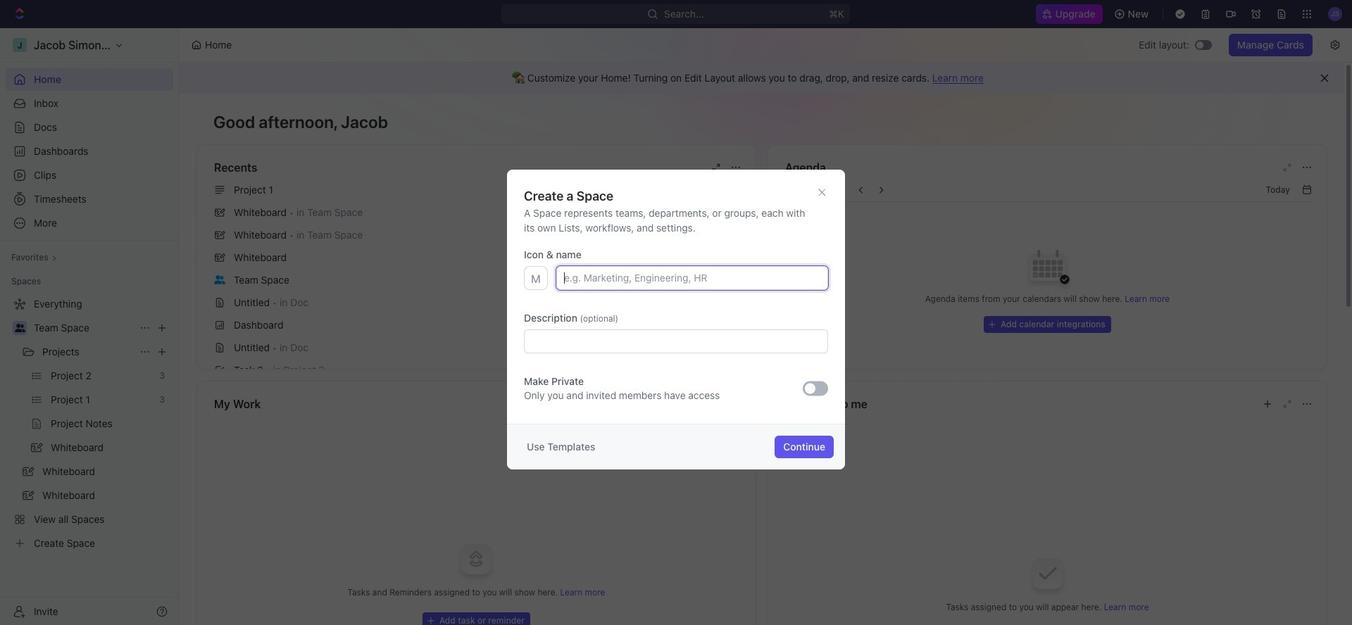 Task type: describe. For each thing, give the bounding box(es) containing it.
user group image
[[14, 324, 25, 332]]

sidebar navigation
[[0, 28, 180, 625]]

user group image
[[214, 275, 225, 284]]

e.g. Marketing, Engineering, HR field
[[556, 266, 828, 290]]



Task type: vqa. For each thing, say whether or not it's contained in the screenshot.
tree on the left of the page within the The Sidebar "navigation"
no



Task type: locate. For each thing, give the bounding box(es) containing it.
None field
[[524, 330, 828, 354]]

alert
[[180, 63, 1344, 94]]

dialog
[[507, 170, 845, 470]]

tree inside sidebar navigation
[[6, 293, 173, 555]]

tree
[[6, 293, 173, 555]]



